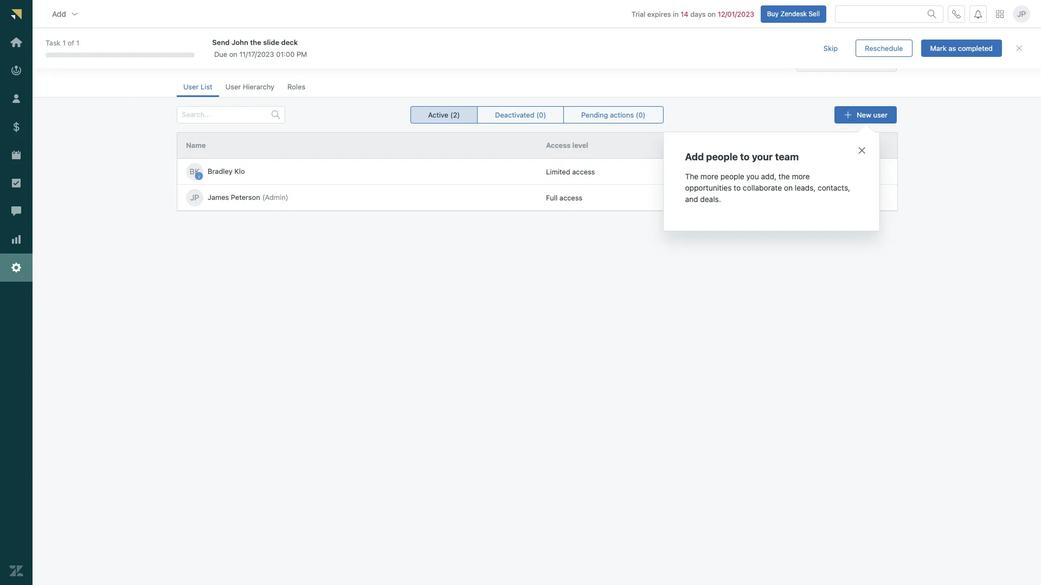 Task type: describe. For each thing, give the bounding box(es) containing it.
add for add
[[52, 9, 66, 18]]

opportunities
[[686, 183, 732, 193]]

pm
[[297, 50, 307, 58]]

the inside send john the slide deck due on 11/17/2023 01:00 pm
[[250, 38, 261, 46]]

contacts,
[[818, 183, 851, 193]]

zendesk image
[[9, 565, 23, 579]]

klo
[[235, 167, 245, 176]]

task 1 of 1
[[46, 39, 80, 47]]

user for user list
[[183, 82, 199, 91]]

add button
[[43, 3, 88, 25]]

2 more from the left
[[792, 172, 810, 181]]

deactivated (0) button
[[478, 106, 564, 124]]

slide
[[263, 38, 280, 46]]

jp button
[[1014, 5, 1031, 23]]

1 more from the left
[[701, 172, 719, 181]]

sell
[[809, 10, 820, 18]]

trial
[[632, 10, 646, 18]]

add,
[[762, 172, 777, 181]]

as
[[949, 44, 957, 52]]

of
[[68, 39, 74, 47]]

row group containing name
[[177, 133, 898, 159]]

2
[[840, 51, 844, 60]]

access
[[546, 141, 571, 150]]

skip
[[824, 44, 838, 52]]

collaborate
[[743, 183, 782, 193]]

bradley klo
[[208, 167, 245, 176]]

reschedule
[[865, 44, 904, 52]]

roles
[[288, 82, 306, 91]]

0 vertical spatial on
[[708, 10, 716, 18]]

hierarchy
[[243, 82, 275, 91]]

deals.
[[701, 195, 721, 204]]

mark as completed button
[[922, 40, 1003, 57]]

send
[[212, 38, 230, 46]]

licenses.
[[846, 51, 875, 60]]

2 1 from the left
[[76, 39, 80, 47]]

pending
[[582, 110, 608, 119]]

active
[[428, 110, 449, 119]]

james peterson (admin)
[[208, 193, 288, 202]]

buy
[[768, 10, 779, 18]]

level
[[573, 141, 589, 150]]

using
[[819, 51, 838, 60]]

access for full access
[[560, 193, 583, 202]]

task
[[46, 39, 61, 47]]

new
[[857, 110, 872, 119]]

people inside the more people you add, the more opportunities to collaborate on leads, contacts, and deals. ×
[[721, 172, 745, 181]]

zendesk
[[781, 10, 807, 18]]

access level
[[546, 141, 589, 150]]

)
[[643, 110, 646, 119]]

buy zendesk sell
[[768, 10, 820, 18]]

bell image
[[974, 10, 983, 18]]

active (2)
[[428, 110, 460, 119]]

active (2) button
[[410, 106, 478, 124]]

team
[[776, 151, 799, 163]]

the more people you add, the more opportunities to collaborate on leads, contacts, and deals. ×
[[686, 142, 867, 204]]

leads,
[[795, 183, 816, 193]]

zendesk products image
[[997, 10, 1004, 18]]

send john the slide deck due on 11/17/2023 01:00 pm
[[212, 38, 307, 58]]

full access
[[546, 193, 583, 202]]

Search... field
[[182, 107, 267, 123]]

days
[[691, 10, 706, 18]]

user management
[[177, 54, 265, 66]]

send john the slide deck link
[[212, 37, 795, 47]]

list
[[201, 82, 213, 91]]

reschedule button
[[856, 40, 913, 57]]

user list
[[183, 82, 213, 91]]

add for add people to your team
[[686, 151, 704, 163]]



Task type: vqa. For each thing, say whether or not it's contained in the screenshot.
take it button
no



Task type: locate. For each thing, give the bounding box(es) containing it.
1 row group from the top
[[177, 133, 898, 159]]

1 vertical spatial add
[[686, 151, 704, 163]]

0 horizontal spatial jp
[[190, 193, 199, 202]]

0 vertical spatial the
[[250, 38, 261, 46]]

using 2 licenses.
[[819, 51, 875, 60]]

0 horizontal spatial on
[[229, 50, 238, 58]]

1 horizontal spatial 1
[[76, 39, 80, 47]]

your
[[752, 151, 773, 163]]

user up user list
[[177, 54, 199, 66]]

you
[[747, 172, 759, 181]]

trial expires in 14 days on 12/01/2023
[[632, 10, 755, 18]]

deck
[[281, 38, 298, 46]]

completed
[[959, 44, 993, 52]]

1 vertical spatial access
[[560, 193, 583, 202]]

1 vertical spatial to
[[734, 183, 741, 193]]

0 horizontal spatial the
[[250, 38, 261, 46]]

jp inside button
[[1018, 9, 1027, 18]]

the right add,
[[779, 172, 790, 181]]

0 horizontal spatial more
[[701, 172, 719, 181]]

bk
[[190, 167, 200, 176]]

access for limited access
[[573, 167, 595, 176]]

to inside the more people you add, the more opportunities to collaborate on leads, contacts, and deals. ×
[[734, 183, 741, 193]]

skip button
[[815, 40, 848, 57]]

user for user hierarchy
[[226, 82, 241, 91]]

search image down the hierarchy
[[272, 111, 281, 119]]

row group
[[177, 133, 898, 159], [177, 159, 898, 211]]

add up the the
[[686, 151, 704, 163]]

1 horizontal spatial on
[[708, 10, 716, 18]]

×
[[858, 142, 867, 157]]

access
[[573, 167, 595, 176], [560, 193, 583, 202]]

full
[[546, 193, 558, 202]]

buy zendesk sell button
[[761, 5, 827, 23]]

12/01/2023
[[718, 10, 755, 18]]

in
[[673, 10, 679, 18]]

to
[[741, 151, 750, 163], [734, 183, 741, 193]]

chevron down image
[[70, 10, 79, 18]]

2 horizontal spatial on
[[784, 183, 793, 193]]

deactivated
[[495, 110, 535, 119]]

on right due
[[229, 50, 238, 58]]

(
[[636, 110, 639, 119]]

bradley
[[208, 167, 233, 176]]

add
[[52, 9, 66, 18], [686, 151, 704, 163]]

more
[[701, 172, 719, 181], [792, 172, 810, 181]]

mark
[[931, 44, 947, 52]]

the up 11/17/2023
[[250, 38, 261, 46]]

and
[[686, 195, 699, 204]]

actions
[[610, 110, 634, 119]]

cancel image
[[1016, 44, 1024, 53]]

people left the you
[[721, 172, 745, 181]]

pending actions ( 0 )
[[582, 110, 646, 119]]

on right days
[[708, 10, 716, 18]]

expires
[[648, 10, 671, 18]]

(0)
[[537, 110, 546, 119]]

row group down (0)
[[177, 133, 898, 159]]

more up opportunities
[[701, 172, 719, 181]]

limited
[[546, 167, 571, 176]]

1 horizontal spatial add
[[686, 151, 704, 163]]

14
[[681, 10, 689, 18]]

limited access
[[546, 167, 595, 176]]

row group containing bk
[[177, 159, 898, 211]]

deactivated (0)
[[495, 110, 546, 119]]

0 vertical spatial people
[[707, 151, 738, 163]]

name
[[186, 141, 206, 150]]

the inside the more people you add, the more opportunities to collaborate on leads, contacts, and deals. ×
[[779, 172, 790, 181]]

1 vertical spatial on
[[229, 50, 238, 58]]

jp right zendesk products icon in the top right of the page
[[1018, 9, 1027, 18]]

0 vertical spatial access
[[573, 167, 595, 176]]

01:00
[[276, 50, 295, 58]]

jp
[[1018, 9, 1027, 18], [190, 193, 199, 202]]

0 vertical spatial jp
[[1018, 9, 1027, 18]]

on left leads,
[[784, 183, 793, 193]]

1
[[63, 39, 66, 47], [76, 39, 80, 47]]

on inside send john the slide deck due on 11/17/2023 01:00 pm
[[229, 50, 238, 58]]

the
[[250, 38, 261, 46], [779, 172, 790, 181]]

1 left of
[[63, 39, 66, 47]]

jp down info fill icon
[[190, 193, 199, 202]]

1 vertical spatial the
[[779, 172, 790, 181]]

user hierarchy
[[226, 82, 275, 91]]

jp inside row group
[[190, 193, 199, 202]]

management
[[202, 54, 265, 66]]

1 vertical spatial jp
[[190, 193, 199, 202]]

more up leads,
[[792, 172, 810, 181]]

people
[[707, 151, 738, 163], [721, 172, 745, 181]]

mark as completed
[[931, 44, 993, 52]]

0 vertical spatial search image
[[928, 10, 937, 18]]

0
[[639, 110, 643, 119]]

the
[[686, 172, 699, 181]]

james
[[208, 193, 229, 202]]

calls image
[[953, 10, 961, 18]]

people up opportunities
[[707, 151, 738, 163]]

0 horizontal spatial search image
[[272, 111, 281, 119]]

2 row group from the top
[[177, 159, 898, 211]]

1 horizontal spatial the
[[779, 172, 790, 181]]

to left collaborate
[[734, 183, 741, 193]]

1 horizontal spatial jp
[[1018, 9, 1027, 18]]

1 vertical spatial search image
[[272, 111, 281, 119]]

1 1 from the left
[[63, 39, 66, 47]]

add image
[[844, 111, 853, 119]]

search image left calls icon
[[928, 10, 937, 18]]

add people to your team
[[686, 151, 799, 163]]

access right limited
[[573, 167, 595, 176]]

(2)
[[451, 110, 460, 119]]

0 vertical spatial to
[[741, 151, 750, 163]]

user for user management
[[177, 54, 199, 66]]

user left list
[[183, 82, 199, 91]]

row group down access
[[177, 159, 898, 211]]

1 horizontal spatial search image
[[928, 10, 937, 18]]

access right full
[[560, 193, 583, 202]]

new user
[[857, 110, 888, 119]]

due
[[214, 50, 227, 58]]

2 vertical spatial on
[[784, 183, 793, 193]]

0 vertical spatial add
[[52, 9, 66, 18]]

info fill image
[[195, 172, 203, 180]]

0 horizontal spatial add
[[52, 9, 66, 18]]

1 horizontal spatial more
[[792, 172, 810, 181]]

user
[[874, 110, 888, 119]]

add inside button
[[52, 9, 66, 18]]

11/17/2023
[[239, 50, 274, 58]]

search image
[[928, 10, 937, 18], [272, 111, 281, 119]]

on
[[708, 10, 716, 18], [229, 50, 238, 58], [784, 183, 793, 193]]

(admin)
[[262, 193, 288, 202]]

× button
[[858, 142, 867, 157]]

0 horizontal spatial 1
[[63, 39, 66, 47]]

to left your
[[741, 151, 750, 163]]

new user button
[[835, 106, 897, 124]]

on inside the more people you add, the more opportunities to collaborate on leads, contacts, and deals. ×
[[784, 183, 793, 193]]

add left chevron down icon
[[52, 9, 66, 18]]

1 vertical spatial people
[[721, 172, 745, 181]]

peterson
[[231, 193, 260, 202]]

1 right of
[[76, 39, 80, 47]]

user
[[177, 54, 199, 66], [183, 82, 199, 91], [226, 82, 241, 91]]

john
[[232, 38, 248, 46]]

user left the hierarchy
[[226, 82, 241, 91]]



